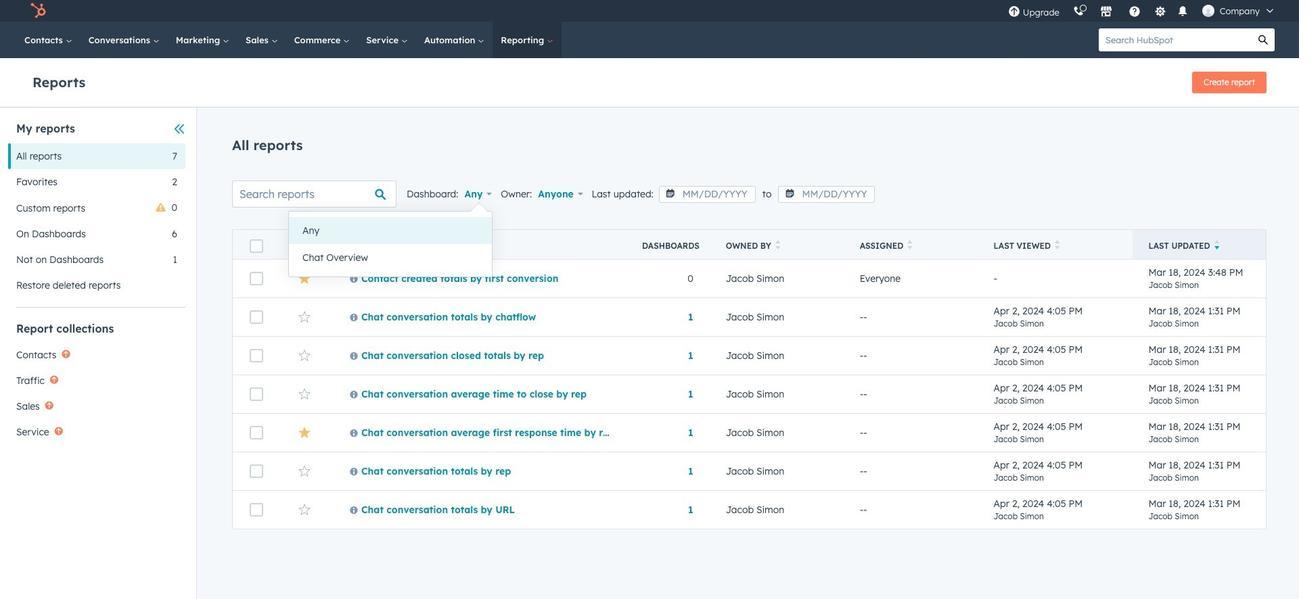 Task type: describe. For each thing, give the bounding box(es) containing it.
1 mm/dd/yyyy text field from the left
[[659, 186, 756, 203]]

descending sort. press to sort ascending. image
[[1214, 240, 1219, 250]]

2 press to sort. element from the left
[[775, 240, 780, 252]]

4 press to sort. element from the left
[[1055, 240, 1060, 252]]

press to sort. image
[[908, 240, 913, 250]]

marketplaces image
[[1100, 6, 1112, 18]]

press to sort. image for first press to sort. element from left
[[377, 240, 383, 250]]



Task type: locate. For each thing, give the bounding box(es) containing it.
press to sort. element
[[377, 240, 383, 252], [775, 240, 780, 252], [908, 240, 913, 252], [1055, 240, 1060, 252]]

0 horizontal spatial mm/dd/yyyy text field
[[659, 186, 756, 203]]

1 press to sort. element from the left
[[377, 240, 383, 252]]

press to sort. image
[[377, 240, 383, 250], [775, 240, 780, 250], [1055, 240, 1060, 250]]

descending sort. press to sort ascending. element
[[1214, 240, 1219, 252]]

MM/DD/YYYY text field
[[659, 186, 756, 203], [778, 186, 875, 203]]

1 press to sort. image from the left
[[377, 240, 383, 250]]

2 horizontal spatial press to sort. image
[[1055, 240, 1060, 250]]

banner
[[32, 68, 1267, 93]]

0 horizontal spatial press to sort. image
[[377, 240, 383, 250]]

1 horizontal spatial press to sort. image
[[775, 240, 780, 250]]

jacob simon image
[[1202, 5, 1215, 17]]

1 horizontal spatial mm/dd/yyyy text field
[[778, 186, 875, 203]]

report filters element
[[8, 121, 185, 298]]

2 mm/dd/yyyy text field from the left
[[778, 186, 875, 203]]

2 press to sort. image from the left
[[775, 240, 780, 250]]

3 press to sort. element from the left
[[908, 240, 913, 252]]

Search HubSpot search field
[[1099, 28, 1252, 51]]

report collections element
[[8, 321, 185, 445]]

Search reports search field
[[232, 181, 397, 208]]

menu
[[1001, 0, 1283, 22]]

list box
[[289, 212, 492, 277]]

3 press to sort. image from the left
[[1055, 240, 1060, 250]]

press to sort. image for 1st press to sort. element from right
[[1055, 240, 1060, 250]]

press to sort. image for third press to sort. element from the right
[[775, 240, 780, 250]]



Task type: vqa. For each thing, say whether or not it's contained in the screenshot.
first The Press To Sort. element the press to sort. icon
yes



